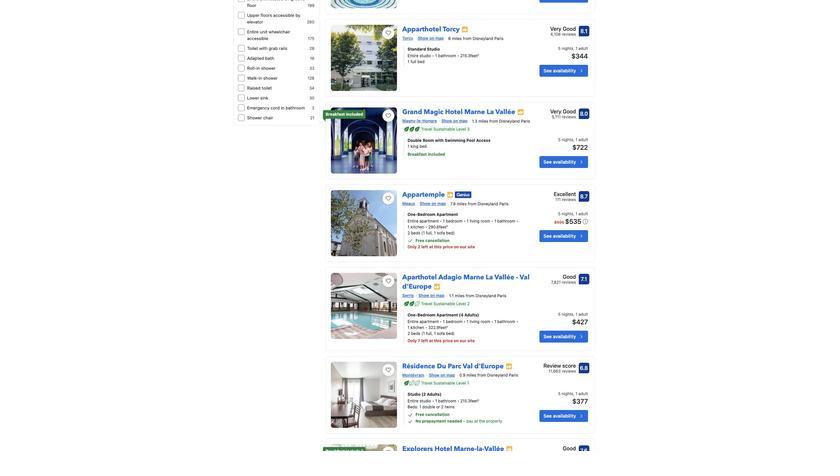 Task type: vqa. For each thing, say whether or not it's contained in the screenshot.
Entire
yes



Task type: locate. For each thing, give the bounding box(es) containing it.
bath
[[265, 56, 274, 61]]

2 good from the top
[[563, 108, 577, 114]]

val up 0.9
[[463, 362, 473, 371]]

5 inside "5 nights , 1 adult $722"
[[559, 137, 561, 142]]

reviews inside the very good 4,108 reviews
[[562, 32, 577, 37]]

3 5 from the top
[[559, 211, 561, 216]]

studio inside standard studio entire studio • 1 bathroom • 215.3feet² 1 full bed
[[427, 47, 440, 51]]

adults)
[[465, 313, 479, 318], [427, 392, 442, 397]]

see availability down the $595
[[544, 233, 577, 239]]

raised
[[247, 85, 261, 91]]

nights inside "5 nights , 1 adult $722"
[[562, 137, 574, 142]]

1 vertical spatial apartment
[[437, 313, 458, 318]]

2 sofa from the top
[[437, 331, 445, 336]]

0 vertical spatial marne
[[465, 107, 485, 116]]

–
[[463, 419, 466, 424]]

reviews for apparthotel torcy
[[562, 32, 577, 37]]

excellent element
[[554, 190, 577, 198]]

site inside one-bedroom apartment (4 adults) entire apartment • 1 bedroom • 1 living room • 1 bathroom • 1 kitchen • 322.9feet² 2 beds (1 full, 1 sofa bed) only 7 left at this price on our site
[[468, 338, 475, 343]]

1 room from the top
[[481, 219, 491, 224]]

1 bedroom from the top
[[418, 212, 436, 217]]

full, down 290.6feet²
[[426, 230, 433, 235]]

travel down hongre
[[422, 127, 433, 132]]

1 up the "$535"
[[576, 211, 578, 216]]

at inside one-bedroom apartment (4 adults) entire apartment • 1 bedroom • 1 living room • 1 bathroom • 1 kitchen • 322.9feet² 2 beds (1 full, 1 sofa bed) only 7 left at this price on our site
[[429, 338, 433, 343]]

2 sustainable from the top
[[434, 301, 456, 306]]

7,821
[[552, 280, 561, 285]]

bed inside standard studio entire studio • 1 bathroom • 215.3feet² 1 full bed
[[418, 59, 425, 64]]

apartment inside one-bedroom apartment (4 adults) entire apartment • 1 bedroom • 1 living room • 1 bathroom • 1 kitchen • 322.9feet² 2 beds (1 full, 1 sofa bed) only 7 left at this price on our site
[[420, 319, 439, 324]]

wheelchair
[[269, 29, 290, 34]]

8.7
[[581, 193, 588, 199]]

1 nights from the top
[[562, 46, 574, 51]]

map for grand magic hotel marne la vallée
[[459, 118, 468, 123]]

4 5 from the top
[[559, 312, 561, 317]]

travel for résidence
[[422, 381, 433, 386]]

good right 5,111
[[563, 108, 577, 114]]

2 cancellation from the top
[[426, 412, 450, 417]]

1 vertical spatial unit
[[260, 29, 268, 34]]

1 vertical spatial travel
[[422, 301, 433, 306]]

grand magic hotel marne la vallée link
[[403, 105, 516, 116]]

1 vertical spatial shower
[[263, 75, 278, 81]]

vallée inside aparthotel adagio marne la vallée - val d'europe
[[495, 273, 515, 282]]

1 see from the top
[[544, 68, 552, 73]]

1 215.3feet² from the top
[[461, 53, 479, 58]]

2 5 from the top
[[559, 137, 561, 142]]

-
[[516, 273, 519, 282]]

0 vertical spatial good element
[[552, 273, 577, 281]]

availability down "5 nights , 1 adult $722"
[[553, 159, 577, 165]]

1 free from the top
[[416, 238, 425, 243]]

1 travel from the top
[[422, 127, 433, 132]]

2 unit from the top
[[260, 29, 268, 34]]

5 down 4,108
[[559, 46, 561, 51]]

199
[[308, 3, 315, 8]]

4 availability from the top
[[553, 334, 577, 339]]

0 vertical spatial very good element
[[551, 25, 577, 33]]

show for résidence du parc val d'europe
[[429, 373, 440, 378]]

1 vertical spatial bed)
[[446, 331, 455, 336]]

0 vertical spatial breakfast
[[326, 112, 345, 117]]

4 reviews from the top
[[562, 280, 577, 285]]

(1 inside the entire apartment • 1 bedroom • 1 living room • 1 bathroom • 1 kitchen • 290.6feet² 2 beds (1 full, 1 sofa bed)
[[422, 230, 425, 235]]

entire up full at the top of page
[[408, 53, 419, 58]]

breakfast
[[326, 112, 345, 117], [408, 152, 427, 157]]

cancellation for résidence du parc val d'europe
[[426, 412, 450, 417]]

4 adult from the top
[[579, 312, 588, 317]]

see availability down 5 nights , 1 adult $377
[[544, 413, 577, 419]]

entire studio • 1 bathroom • 215.3feet² beds: 1 double or 2 twins
[[408, 399, 479, 410]]

very
[[551, 26, 562, 32], [551, 108, 562, 114]]

scored 8.0 element
[[579, 108, 590, 119]]

bedroom for one-bedroom apartment
[[418, 212, 436, 217]]

torcy up standard
[[403, 36, 413, 41]]

1 vertical spatial free
[[416, 412, 425, 417]]

bed) down 290.6feet²
[[446, 230, 455, 235]]

from for aparthotel adagio marne la vallée - val d'europe
[[466, 293, 475, 298]]

3 see availability from the top
[[544, 233, 577, 239]]

0 vertical spatial full,
[[426, 230, 433, 235]]

, inside 5 nights , 1 adult $344
[[574, 46, 575, 51]]

only 2 left at this price on our site
[[408, 244, 475, 249]]

in
[[257, 66, 260, 71], [259, 75, 262, 81], [281, 105, 285, 111]]

this down 322.9feet²
[[434, 338, 442, 343]]

5 , from the top
[[574, 392, 575, 397]]

4 see from the top
[[544, 334, 552, 339]]

$377
[[573, 398, 588, 405]]

availability down 5 nights , 1 adult $344
[[553, 68, 577, 73]]

1 vertical spatial bedroom
[[418, 313, 436, 318]]

1 adult from the top
[[579, 46, 588, 51]]

1 vertical spatial breakfast
[[408, 152, 427, 157]]

aparthotel adagio marne la vallée - val d'europe
[[403, 273, 530, 291]]

1 beds from the top
[[411, 230, 421, 235]]

2 beds from the top
[[411, 331, 421, 336]]

0 vertical spatial bedroom
[[418, 212, 436, 217]]

2 free from the top
[[416, 412, 425, 417]]

disneyland for appartemple
[[478, 201, 499, 206]]

0 vertical spatial travel
[[422, 127, 433, 132]]

0 vertical spatial studio
[[427, 47, 440, 51]]

1 horizontal spatial included
[[428, 152, 445, 157]]

3 sustainable from the top
[[434, 381, 456, 386]]

2 (1 from the top
[[422, 331, 425, 336]]

travel up 322.9feet²
[[422, 301, 433, 306]]

1 level from the top
[[457, 127, 466, 132]]

entire inside entire unit wheelchair accessible
[[247, 29, 259, 34]]

reviews
[[562, 32, 577, 37], [562, 114, 577, 119], [562, 197, 577, 202], [562, 280, 577, 285], [562, 369, 577, 374]]

unit left located
[[260, 0, 268, 1]]

from for résidence du parc val d'europe
[[478, 373, 487, 378]]

5
[[559, 46, 561, 51], [559, 137, 561, 142], [559, 211, 561, 216], [559, 312, 561, 317], [559, 392, 561, 397]]

this property is part of our preferred partner program. it's committed to providing excellent service and good value. it'll pay us a higher commission if you make a booking. image
[[462, 26, 469, 33], [518, 109, 524, 116], [447, 192, 454, 198], [447, 192, 454, 198], [506, 363, 513, 370], [506, 363, 513, 370], [507, 446, 513, 451]]

5 for apparthotel torcy
[[559, 46, 561, 51]]

2 level from the top
[[457, 301, 466, 306]]

with inside double room with swimming pool access 1 king bed breakfast included
[[435, 138, 444, 143]]

1 vertical spatial la
[[486, 273, 493, 282]]

1 vertical spatial site
[[468, 338, 475, 343]]

see availability for apparthotel torcy
[[544, 68, 577, 73]]

show down 'appartemple'
[[420, 201, 431, 206]]

map
[[436, 36, 444, 41], [459, 118, 468, 123], [438, 201, 446, 206], [436, 293, 445, 298], [447, 373, 455, 378]]

, inside 5 nights , 1 adult $377
[[574, 392, 575, 397]]

0 vertical spatial site
[[468, 244, 475, 249]]

, inside "5 nights , 1 adult $722"
[[574, 137, 575, 142]]

adults) right (4
[[465, 313, 479, 318]]

, up the "$535"
[[574, 211, 575, 216]]

see availability link down the $595
[[540, 230, 588, 242]]

1 vertical spatial vallée
[[495, 273, 515, 282]]

accessible down entire unit located on ground floor 199
[[274, 13, 295, 18]]

1 free cancellation from the top
[[416, 238, 450, 243]]

torcy
[[443, 25, 460, 34], [403, 36, 413, 41]]

2 one- from the top
[[408, 313, 418, 318]]

disneyland for grand magic hotel marne la vallée
[[500, 119, 520, 124]]

paris for apparthotel torcy
[[495, 36, 504, 41]]

entire up 7
[[408, 319, 419, 324]]

apartment inside one-bedroom apartment (4 adults) entire apartment • 1 bedroom • 1 living room • 1 bathroom • 1 kitchen • 322.9feet² 2 beds (1 full, 1 sofa bed) only 7 left at this price on our site
[[437, 313, 458, 318]]

bed right full at the top of page
[[418, 59, 425, 64]]

0 horizontal spatial adults)
[[427, 392, 442, 397]]

marne inside grand magic hotel marne la vallée link
[[465, 107, 485, 116]]

1 vertical spatial adults)
[[427, 392, 442, 397]]

free cancellation
[[416, 238, 450, 243], [416, 412, 450, 417]]

scored 8.1 element
[[579, 26, 590, 36]]

d'europe
[[403, 282, 432, 291], [475, 362, 504, 371]]

0 vertical spatial 3
[[312, 106, 315, 111]]

living inside the entire apartment • 1 bedroom • 1 living room • 1 bathroom • 1 kitchen • 290.6feet² 2 beds (1 full, 1 sofa bed)
[[470, 219, 480, 224]]

2 vertical spatial sustainable
[[434, 381, 456, 386]]

1 very good element from the top
[[551, 25, 577, 33]]

1 sofa from the top
[[437, 230, 445, 235]]

5 inside 5 nights , 1 adult $344
[[559, 46, 561, 51]]

1 unit from the top
[[260, 0, 268, 1]]

good 7,821 reviews
[[552, 274, 577, 285]]

1 (1 from the top
[[422, 230, 425, 235]]

one-
[[408, 212, 418, 217], [408, 313, 418, 318]]

from for appartemple
[[468, 201, 477, 206]]

, inside 5 nights , 1 adult $427
[[574, 312, 575, 317]]

good
[[563, 26, 577, 32], [563, 108, 577, 114], [563, 274, 577, 280]]

left
[[422, 244, 429, 249], [422, 338, 428, 343]]

0 vertical spatial level
[[457, 127, 466, 132]]

see availability link for d'europe
[[540, 410, 588, 422]]

sink
[[261, 95, 269, 101]]

one- inside 'link'
[[408, 212, 418, 217]]

0 vertical spatial d'europe
[[403, 282, 432, 291]]

level for hotel
[[457, 127, 466, 132]]

5 inside 5 nights , 1 adult $377
[[559, 392, 561, 397]]

1 vertical spatial in
[[259, 75, 262, 81]]

see for résidence du parc val d'europe
[[544, 413, 552, 419]]

0 horizontal spatial d'europe
[[403, 282, 432, 291]]

show up travel sustainable level 3
[[442, 118, 453, 123]]

1 vertical spatial sustainable
[[434, 301, 456, 306]]

travel sustainable level 2
[[422, 301, 470, 306]]

bathroom
[[439, 53, 457, 58], [286, 105, 305, 111], [498, 219, 516, 224], [498, 319, 516, 324], [439, 399, 457, 404]]

2 see availability link from the top
[[540, 156, 588, 168]]

very for grand magic hotel marne la vallée
[[551, 108, 562, 114]]

accessible up toilet
[[247, 36, 268, 41]]

2 room from the top
[[481, 319, 491, 324]]

bed)
[[446, 230, 455, 235], [446, 331, 455, 336]]

adult
[[579, 46, 588, 51], [579, 137, 588, 142], [579, 211, 588, 216], [579, 312, 588, 317], [579, 392, 588, 397]]

1 up $377
[[576, 392, 578, 397]]

1 down meaux
[[408, 225, 410, 229]]

entire inside entire studio • 1 bathroom • 215.3feet² beds: 1 double or 2 twins
[[408, 399, 419, 404]]

toilet
[[262, 85, 272, 91]]

1 horizontal spatial val
[[520, 273, 530, 282]]

1 horizontal spatial accessible
[[274, 13, 295, 18]]

2 left from the top
[[422, 338, 428, 343]]

1 vertical spatial full,
[[426, 331, 433, 336]]

map down the résidence du parc val d'europe
[[447, 373, 455, 378]]

studio (2 adults)
[[408, 392, 442, 397]]

5 see from the top
[[544, 413, 552, 419]]

disneyland
[[473, 36, 494, 41], [500, 119, 520, 124], [478, 201, 499, 206], [476, 293, 497, 298], [488, 373, 508, 378]]

in for roll-
[[257, 66, 260, 71]]

shower for roll-in shower
[[261, 66, 276, 71]]

show
[[418, 36, 429, 41], [442, 118, 453, 123], [420, 201, 431, 206], [419, 293, 430, 298], [429, 373, 440, 378]]

disneyland for résidence du parc val d'europe
[[488, 373, 508, 378]]

good right 7,821 at the right of the page
[[563, 274, 577, 280]]

5 see availability link from the top
[[540, 410, 588, 422]]

1 vertical spatial studio
[[420, 399, 431, 404]]

0 vertical spatial bedroom
[[446, 219, 463, 224]]

5 down 5,111
[[559, 137, 561, 142]]

1 inside 5 nights , 1 adult $344
[[576, 46, 578, 51]]

show for apparthotel torcy
[[418, 36, 429, 41]]

very good element
[[551, 25, 577, 33], [551, 107, 577, 115]]

1 vertical spatial very
[[551, 108, 562, 114]]

2 adult from the top
[[579, 137, 588, 142]]

0 vertical spatial living
[[470, 219, 480, 224]]

1 sustainable from the top
[[434, 127, 456, 132]]

with
[[259, 46, 268, 51], [435, 138, 444, 143]]

bedroom for one-bedroom apartment (4 adults) entire apartment • 1 bedroom • 1 living room • 1 bathroom • 1 kitchen • 322.9feet² 2 beds (1 full, 1 sofa bed) only 7 left at this price on our site
[[418, 313, 436, 318]]

1 horizontal spatial studio
[[427, 47, 440, 51]]

2 travel from the top
[[422, 301, 433, 306]]

show down apparthotel
[[418, 36, 429, 41]]

1 bedroom from the top
[[446, 219, 463, 224]]

0 vertical spatial shower
[[261, 66, 276, 71]]

very good element left 8.1
[[551, 25, 577, 33]]

one-bedroom apartment
[[408, 212, 458, 217]]

this
[[435, 244, 442, 249], [434, 338, 442, 343]]

at down 290.6feet²
[[430, 244, 434, 249]]

show on map for aparthotel adagio marne la vallée - val d'europe
[[419, 293, 445, 298]]

scored 7.1 element
[[579, 274, 590, 284]]

price inside one-bedroom apartment (4 adults) entire apartment • 1 bedroom • 1 living room • 1 bathroom • 1 kitchen • 322.9feet² 2 beds (1 full, 1 sofa bed) only 7 left at this price on our site
[[443, 338, 453, 343]]

adult inside 5 nights , 1 adult $427
[[579, 312, 588, 317]]

d'europe down aparthotel
[[403, 282, 432, 291]]

7
[[418, 338, 421, 343]]

1 vertical spatial beds
[[411, 331, 421, 336]]

genius discounts available at this property. image
[[455, 192, 472, 198], [455, 192, 472, 198]]

sofa inside one-bedroom apartment (4 adults) entire apartment • 1 bedroom • 1 living room • 1 bathroom • 1 kitchen • 322.9feet² 2 beds (1 full, 1 sofa bed) only 7 left at this price on our site
[[437, 331, 445, 336]]

studio left (2
[[408, 392, 421, 397]]

unit inside entire unit located on ground floor 199
[[260, 0, 268, 1]]

meaux
[[403, 201, 416, 206]]

this inside one-bedroom apartment (4 adults) entire apartment • 1 bedroom • 1 living room • 1 bathroom • 1 kitchen • 322.9feet² 2 beds (1 full, 1 sofa bed) only 7 left at this price on our site
[[434, 338, 442, 343]]

from for grand magic hotel marne la vallée
[[490, 119, 499, 124]]

1 vertical spatial room
[[481, 319, 491, 324]]

1 5 from the top
[[559, 46, 561, 51]]

2 availability from the top
[[553, 159, 577, 165]]

4 see availability from the top
[[544, 334, 577, 339]]

0 vertical spatial room
[[481, 219, 491, 224]]

good element left scored 7.6 element
[[550, 445, 577, 451]]

1 reviews from the top
[[562, 32, 577, 37]]

0 vertical spatial cancellation
[[426, 238, 450, 243]]

2 very good element from the top
[[551, 107, 577, 115]]

1 vertical spatial at
[[429, 338, 433, 343]]

1 vertical spatial bed
[[420, 144, 427, 149]]

apparthotel torcy image
[[331, 25, 397, 91]]

0 vertical spatial in
[[257, 66, 260, 71]]

2 free cancellation from the top
[[416, 412, 450, 417]]

nights up the "$535"
[[562, 211, 574, 216]]

adult inside "5 nights , 1 adult $722"
[[579, 137, 588, 142]]

show on map up 'travel sustainable level 2'
[[419, 293, 445, 298]]

studio
[[427, 47, 440, 51], [408, 392, 421, 397]]

aparthotel adagio marne la vallée - val d'europe image
[[331, 273, 397, 339]]

magny-le-hongre
[[403, 118, 437, 123]]

5 see availability from the top
[[544, 413, 577, 419]]

1 see availability link from the top
[[540, 65, 588, 77]]

2 very from the top
[[551, 108, 562, 114]]

from up one-bedroom apartment 'link'
[[468, 201, 477, 206]]

show on map for appartemple
[[420, 201, 446, 206]]

travel sustainable level 3
[[422, 127, 470, 132]]

nights up $344
[[562, 46, 574, 51]]

included
[[346, 112, 363, 117], [428, 152, 445, 157]]

2 site from the top
[[468, 338, 475, 343]]

see availability for aparthotel adagio marne la vallée - val d'europe
[[544, 334, 577, 339]]

3 good from the top
[[563, 274, 577, 280]]

val right -
[[520, 273, 530, 282]]

1 vertical spatial level
[[457, 301, 466, 306]]

3 level from the top
[[457, 381, 466, 386]]

5 nights , 1 adult $344
[[559, 46, 588, 60]]

1 see availability from the top
[[544, 68, 577, 73]]

2 vertical spatial level
[[457, 381, 466, 386]]

adult up the "$535"
[[579, 211, 588, 216]]

5 adult from the top
[[579, 392, 588, 397]]

see availability link down 5 nights , 1 adult $377
[[540, 410, 588, 422]]

4 see availability link from the top
[[540, 331, 588, 343]]

adult inside 5 nights , 1 adult $344
[[579, 46, 588, 51]]

6.8
[[581, 365, 588, 371]]

3 travel from the top
[[422, 381, 433, 386]]

very inside the very good 4,108 reviews
[[551, 26, 562, 32]]

marne up 1.1 miles from disneyland paris
[[464, 273, 485, 282]]

price down 322.9feet²
[[443, 338, 453, 343]]

room inside one-bedroom apartment (4 adults) entire apartment • 1 bedroom • 1 living room • 1 bathroom • 1 kitchen • 322.9feet² 2 beds (1 full, 1 sofa bed) only 7 left at this price on our site
[[481, 319, 491, 324]]

0 vertical spatial torcy
[[443, 25, 460, 34]]

2 reviews from the top
[[562, 114, 577, 119]]

studio inside standard studio entire studio • 1 bathroom • 215.3feet² 1 full bed
[[420, 53, 431, 58]]

0 vertical spatial val
[[520, 273, 530, 282]]

free for résidence du parc val d'europe
[[416, 412, 425, 417]]

1 vertical spatial torcy
[[403, 36, 413, 41]]

reviews inside very good 5,111 reviews
[[562, 114, 577, 119]]

nights inside 5 nights , 1 adult $427
[[562, 312, 574, 317]]

see for aparthotel adagio marne la vallée - val d'europe
[[544, 334, 552, 339]]

bathroom inside the entire apartment • 1 bedroom • 1 living room • 1 bathroom • 1 kitchen • 290.6feet² 2 beds (1 full, 1 sofa bed)
[[498, 219, 516, 224]]

2 nights from the top
[[562, 137, 574, 142]]

1 vertical spatial very good element
[[551, 107, 577, 115]]

7.1
[[581, 276, 588, 282]]

2 see from the top
[[544, 159, 552, 165]]

1 vertical spatial good
[[563, 108, 577, 114]]

0 vertical spatial studio
[[420, 53, 431, 58]]

1 horizontal spatial breakfast
[[408, 152, 427, 157]]

map for apparthotel torcy
[[436, 36, 444, 41]]

le-
[[418, 118, 423, 123]]

, for grand magic hotel marne la vallée
[[574, 137, 575, 142]]

sofa down 322.9feet²
[[437, 331, 445, 336]]

bedroom
[[446, 219, 463, 224], [446, 319, 463, 324]]

apartment inside 'link'
[[437, 212, 458, 217]]

miles for appartemple
[[457, 201, 467, 206]]

show right serris at bottom
[[419, 293, 430, 298]]

2 see availability from the top
[[544, 159, 577, 165]]

1 left full at the top of page
[[408, 59, 410, 64]]

sustainable for magic
[[434, 127, 456, 132]]

reviews inside good 7,821 reviews
[[562, 280, 577, 285]]

our down the entire apartment • 1 bedroom • 1 living room • 1 bathroom • 1 kitchen • 290.6feet² 2 beds (1 full, 1 sofa bed)
[[460, 244, 467, 249]]

beds up 7
[[411, 331, 421, 336]]

cancellation up 'only 2 left at this price on our site'
[[426, 238, 450, 243]]

good inside very good 5,111 reviews
[[563, 108, 577, 114]]

this down 290.6feet²
[[435, 244, 442, 249]]

miles right 1.3
[[479, 119, 489, 124]]

1 vertical spatial d'europe
[[475, 362, 504, 371]]

good inside good 7,821 reviews
[[563, 274, 577, 280]]

3 availability from the top
[[553, 233, 577, 239]]

level up (4
[[457, 301, 466, 306]]

reviews inside review score 11,663 reviews
[[562, 369, 577, 374]]

4 nights from the top
[[562, 312, 574, 317]]

bed down room
[[420, 144, 427, 149]]

0 horizontal spatial val
[[463, 362, 473, 371]]

1 horizontal spatial torcy
[[443, 25, 460, 34]]

sustainable for adagio
[[434, 301, 456, 306]]

very good 5,111 reviews
[[551, 108, 577, 119]]

1 vertical spatial kitchen
[[411, 325, 425, 330]]

0 horizontal spatial studio
[[408, 392, 421, 397]]

miles right 7.8
[[457, 201, 467, 206]]

entire inside the entire apartment • 1 bedroom • 1 living room • 1 bathroom • 1 kitchen • 290.6feet² 2 beds (1 full, 1 sofa bed)
[[408, 219, 419, 224]]

travel up studio (2 adults)
[[422, 381, 433, 386]]

availability for d'europe
[[553, 413, 577, 419]]

2 vertical spatial travel
[[422, 381, 433, 386]]

no
[[416, 419, 421, 424]]

1 horizontal spatial with
[[435, 138, 444, 143]]

living down one-bedroom apartment (4 adults) link
[[470, 319, 480, 324]]

vallée
[[496, 107, 516, 116], [495, 273, 515, 282]]

5 inside 5 nights , 1 adult $427
[[559, 312, 561, 317]]

1 inside 5 nights , 1 adult $377
[[576, 392, 578, 397]]

our down one-bedroom apartment (4 adults) link
[[460, 338, 467, 343]]

1 vertical spatial 215.3feet²
[[461, 399, 479, 404]]

see availability down "5 nights , 1 adult $722"
[[544, 159, 577, 165]]

2 apartment from the top
[[420, 319, 439, 324]]

adult for aparthotel adagio marne la vallée - val d'europe
[[579, 312, 588, 317]]

bed) inside one-bedroom apartment (4 adults) entire apartment • 1 bedroom • 1 living room • 1 bathroom • 1 kitchen • 322.9feet² 2 beds (1 full, 1 sofa bed) only 7 left at this price on our site
[[446, 331, 455, 336]]

free up no
[[416, 412, 425, 417]]

one- for one-bedroom apartment
[[408, 212, 418, 217]]

elevator
[[247, 19, 263, 24]]

0 vertical spatial beds
[[411, 230, 421, 235]]

room down 7.8 miles from disneyland paris
[[481, 219, 491, 224]]

1 very from the top
[[551, 26, 562, 32]]

map left 7.8
[[438, 201, 446, 206]]

0 vertical spatial only
[[408, 244, 417, 249]]

215.3feet² inside entire studio • 1 bathroom • 215.3feet² beds: 1 double or 2 twins
[[461, 399, 479, 404]]

0 vertical spatial bed)
[[446, 230, 455, 235]]

260
[[307, 20, 315, 24]]

at
[[430, 244, 434, 249], [429, 338, 433, 343], [475, 419, 478, 424]]

nights up $427
[[562, 312, 574, 317]]

3 up 21
[[312, 106, 315, 111]]

5 nights , 1 adult $427
[[559, 312, 588, 326]]

swimming
[[445, 138, 466, 143]]

beds inside the entire apartment • 1 bedroom • 1 living room • 1 bathroom • 1 kitchen • 290.6feet² 2 beds (1 full, 1 sofa bed)
[[411, 230, 421, 235]]

nights up $722 at the top of the page
[[562, 137, 574, 142]]

0 vertical spatial apartment
[[437, 212, 458, 217]]

miles right 0.9
[[467, 373, 477, 378]]

living inside one-bedroom apartment (4 adults) entire apartment • 1 bedroom • 1 living room • 1 bathroom • 1 kitchen • 322.9feet² 2 beds (1 full, 1 sofa bed) only 7 left at this price on our site
[[470, 319, 480, 324]]

left up aparthotel
[[422, 244, 429, 249]]

1 up 322.9feet²
[[443, 319, 445, 324]]

1 full, from the top
[[426, 230, 433, 235]]

adult inside 5 nights , 1 adult $377
[[579, 392, 588, 397]]

1
[[576, 46, 578, 51], [436, 53, 437, 58], [408, 59, 410, 64], [576, 137, 578, 142], [408, 144, 410, 149], [576, 211, 578, 216], [443, 219, 445, 224], [467, 219, 469, 224], [495, 219, 497, 224], [408, 225, 410, 229], [434, 230, 436, 235], [576, 312, 578, 317], [443, 319, 445, 324], [467, 319, 469, 324], [495, 319, 497, 324], [408, 325, 410, 330], [434, 331, 436, 336], [468, 381, 469, 386], [576, 392, 578, 397], [436, 399, 437, 404], [420, 405, 422, 410]]

1 vertical spatial this
[[434, 338, 442, 343]]

one- inside one-bedroom apartment (4 adults) entire apartment • 1 bedroom • 1 living room • 1 bathroom • 1 kitchen • 322.9feet² 2 beds (1 full, 1 sofa bed) only 7 left at this price on our site
[[408, 313, 418, 318]]

upper
[[247, 13, 260, 18]]

breakfast included
[[326, 112, 363, 117]]

1 inside "5 nights , 1 adult $722"
[[576, 137, 578, 142]]

1 vertical spatial only
[[408, 338, 417, 343]]

see availability link for la
[[540, 156, 588, 168]]

studio down standard
[[420, 53, 431, 58]]

30
[[310, 96, 315, 101]]

paris for aparthotel adagio marne la vallée - val d'europe
[[498, 293, 507, 298]]

unit inside entire unit wheelchair accessible
[[260, 29, 268, 34]]

only left 7
[[408, 338, 417, 343]]

reviews for grand magic hotel marne la vallée
[[562, 114, 577, 119]]

this property is part of our preferred partner program. it's committed to providing excellent service and good value. it'll pay us a higher commission if you make a booking. image for grand magic hotel marne la vallée
[[518, 109, 524, 116]]

1 bed) from the top
[[446, 230, 455, 235]]

1 cancellation from the top
[[426, 238, 450, 243]]

good inside the very good 4,108 reviews
[[563, 26, 577, 32]]

on down the apparthotel torcy
[[430, 36, 435, 41]]

studio
[[420, 53, 431, 58], [420, 399, 431, 404]]

apartment up 322.9feet²
[[420, 319, 439, 324]]

unit down elevator
[[260, 29, 268, 34]]

marne up 1.3
[[465, 107, 485, 116]]

entire
[[247, 0, 259, 1], [247, 29, 259, 34], [408, 53, 419, 58], [408, 219, 419, 224], [408, 319, 419, 324], [408, 399, 419, 404]]

lower
[[247, 95, 259, 101]]

nights inside 5 nights , 1 adult $344
[[562, 46, 574, 51]]

good element
[[552, 273, 577, 281], [550, 445, 577, 451]]

1 vertical spatial with
[[435, 138, 444, 143]]

sofa
[[437, 230, 445, 235], [437, 331, 445, 336]]

0 vertical spatial unit
[[260, 0, 268, 1]]

1 vertical spatial cancellation
[[426, 412, 450, 417]]

see availability for résidence du parc val d'europe
[[544, 413, 577, 419]]

1 vertical spatial free cancellation
[[416, 412, 450, 417]]

bed) inside the entire apartment • 1 bedroom • 1 living room • 1 bathroom • 1 kitchen • 290.6feet² 2 beds (1 full, 1 sofa bed)
[[446, 230, 455, 235]]

travel
[[422, 127, 433, 132], [422, 301, 433, 306], [422, 381, 433, 386]]

5 nights from the top
[[562, 392, 574, 397]]

entire for entire apartment • 1 bedroom • 1 living room • 1 bathroom • 1 kitchen • 290.6feet² 2 beds (1 full, 1 sofa bed)
[[408, 219, 419, 224]]

the
[[479, 419, 486, 424]]

very good element left scored 8.0 element
[[551, 107, 577, 115]]

0 vertical spatial bed
[[418, 59, 425, 64]]

2 apartment from the top
[[437, 313, 458, 318]]

nights inside 5 nights , 1 adult $377
[[562, 392, 574, 397]]

3 reviews from the top
[[562, 197, 577, 202]]

one- for one-bedroom apartment (4 adults) entire apartment • 1 bedroom • 1 living room • 1 bathroom • 1 kitchen • 322.9feet² 2 beds (1 full, 1 sofa bed) only 7 left at this price on our site
[[408, 313, 418, 318]]

show on map up one-bedroom apartment
[[420, 201, 446, 206]]

vallée up 1.3 miles from disneyland paris
[[496, 107, 516, 116]]

show on map up travel sustainable level 1
[[429, 373, 455, 378]]

entire down meaux
[[408, 219, 419, 224]]

excellent
[[554, 191, 577, 197]]

5 5 from the top
[[559, 392, 561, 397]]

apartment down one-bedroom apartment
[[420, 219, 439, 224]]

1.1
[[450, 293, 454, 298]]

4 , from the top
[[574, 312, 575, 317]]

1 living from the top
[[470, 219, 480, 224]]

0 vertical spatial left
[[422, 244, 429, 249]]

bedroom inside one-bedroom apartment (4 adults) entire apartment • 1 bedroom • 1 living room • 1 bathroom • 1 kitchen • 322.9feet² 2 beds (1 full, 1 sofa bed) only 7 left at this price on our site
[[418, 313, 436, 318]]

2 bed) from the top
[[446, 331, 455, 336]]

$344
[[572, 52, 588, 60]]

1 vertical spatial bedroom
[[446, 319, 463, 324]]

pay
[[467, 419, 474, 424]]

la up 1.1 miles from disneyland paris
[[486, 273, 493, 282]]

very inside very good 5,111 reviews
[[551, 108, 562, 114]]

215.3feet²
[[461, 53, 479, 58], [461, 399, 479, 404]]

0 vertical spatial one-
[[408, 212, 418, 217]]

1 studio from the top
[[420, 53, 431, 58]]

2 vertical spatial in
[[281, 105, 285, 111]]

1 vertical spatial living
[[470, 319, 480, 324]]

2 215.3feet² from the top
[[461, 399, 479, 404]]

map up 'travel sustainable level 2'
[[436, 293, 445, 298]]

show for appartemple
[[420, 201, 431, 206]]

0 horizontal spatial accessible
[[247, 36, 268, 41]]

entire inside one-bedroom apartment (4 adults) entire apartment • 1 bedroom • 1 living room • 1 bathroom • 1 kitchen • 322.9feet² 2 beds (1 full, 1 sofa bed) only 7 left at this price on our site
[[408, 319, 419, 324]]

1 this from the top
[[435, 244, 442, 249]]

2 inside entire studio • 1 bathroom • 215.3feet² beds: 1 double or 2 twins
[[442, 405, 444, 410]]

2 living from the top
[[470, 319, 480, 324]]

free cancellation for résidence du parc val d'europe
[[416, 412, 450, 417]]

1 horizontal spatial 3
[[468, 127, 470, 132]]

breakfast down the king
[[408, 152, 427, 157]]

reviews right 4,108
[[562, 32, 577, 37]]

, up $377
[[574, 392, 575, 397]]

entire inside entire unit located on ground floor 199
[[247, 0, 259, 1]]

good element containing good
[[552, 273, 577, 281]]

nights for résidence du parc val d'europe
[[562, 392, 574, 397]]

in right "cord"
[[281, 105, 285, 111]]

0 vertical spatial this
[[435, 244, 442, 249]]

1 one- from the top
[[408, 212, 418, 217]]

1.3
[[472, 119, 478, 124]]

this property is part of our preferred partner program. it's committed to providing excellent service and good value. it'll pay us a higher commission if you make a booking. image
[[462, 26, 469, 33], [518, 109, 524, 116], [434, 284, 441, 290], [434, 284, 441, 290], [507, 446, 513, 451]]

1 horizontal spatial d'europe
[[475, 362, 504, 371]]

1 apartment from the top
[[437, 212, 458, 217]]

bathroom inside standard studio entire studio • 1 bathroom • 215.3feet² 1 full bed
[[439, 53, 457, 58]]

bedroom inside the entire apartment • 1 bedroom • 1 living room • 1 bathroom • 1 kitchen • 290.6feet² 2 beds (1 full, 1 sofa bed)
[[446, 219, 463, 224]]

bedroom inside one-bedroom apartment 'link'
[[418, 212, 436, 217]]

0 vertical spatial with
[[259, 46, 268, 51]]

2 bedroom from the top
[[418, 313, 436, 318]]

paris for résidence du parc val d'europe
[[509, 373, 519, 378]]

toilet
[[247, 46, 258, 51]]

this property is part of our preferred partner program. it's committed to providing excellent service and good value. it'll pay us a higher commission if you make a booking. image for aparthotel adagio marne la vallée - val d'europe
[[434, 284, 441, 290]]

toilet with grab rails
[[247, 46, 288, 51]]

floors
[[261, 13, 272, 18]]

0 horizontal spatial torcy
[[403, 36, 413, 41]]

sofa inside the entire apartment • 1 bedroom • 1 living room • 1 bathroom • 1 kitchen • 290.6feet² 2 beds (1 full, 1 sofa bed)
[[437, 230, 445, 235]]

1 vertical spatial 3
[[468, 127, 470, 132]]

bedroom up 290.6feet²
[[418, 212, 436, 217]]

2 only from the top
[[408, 338, 417, 343]]

1 , from the top
[[574, 46, 575, 51]]

kitchen inside the entire apartment • 1 bedroom • 1 living room • 1 bathroom • 1 kitchen • 290.6feet² 2 beds (1 full, 1 sofa bed)
[[411, 225, 425, 229]]

0 vertical spatial free
[[416, 238, 425, 243]]

2 inside the entire apartment • 1 bedroom • 1 living room • 1 bathroom • 1 kitchen • 290.6feet² 2 beds (1 full, 1 sofa bed)
[[408, 230, 410, 235]]

0 vertical spatial 215.3feet²
[[461, 53, 479, 58]]

beds
[[411, 230, 421, 235], [411, 331, 421, 336]]

5 availability from the top
[[553, 413, 577, 419]]

adult for grand magic hotel marne la vallée
[[579, 137, 588, 142]]

cancellation up "prepayment"
[[426, 412, 450, 417]]

0 horizontal spatial breakfast
[[326, 112, 345, 117]]

2 full, from the top
[[426, 331, 433, 336]]

1 vertical spatial (1
[[422, 331, 425, 336]]

from right 0.9
[[478, 373, 487, 378]]

level up double room with swimming pool access link
[[457, 127, 466, 132]]

1 vertical spatial accessible
[[247, 36, 268, 41]]

2 bedroom from the top
[[446, 319, 463, 324]]

map for aparthotel adagio marne la vallée - val d'europe
[[436, 293, 445, 298]]

2 kitchen from the top
[[411, 325, 425, 330]]

beds down one-bedroom apartment
[[411, 230, 421, 235]]

322.9feet²
[[429, 325, 448, 330]]

availability
[[553, 68, 577, 73], [553, 159, 577, 165], [553, 233, 577, 239], [553, 334, 577, 339], [553, 413, 577, 419]]

breakfast right 21
[[326, 112, 345, 117]]

0 vertical spatial apartment
[[420, 219, 439, 224]]

kitchen up 7
[[411, 325, 425, 330]]

2 , from the top
[[574, 137, 575, 142]]

du
[[437, 362, 447, 371]]

walk-in shower
[[247, 75, 278, 81]]

2 vertical spatial good
[[563, 274, 577, 280]]

bathroom inside entire studio • 1 bathroom • 215.3feet² beds: 1 double or 2 twins
[[439, 399, 457, 404]]

1 good from the top
[[563, 26, 577, 32]]

entire for entire unit located on ground floor 199
[[247, 0, 259, 1]]

cord
[[271, 105, 280, 111]]

from down aparthotel adagio marne la vallée - val d'europe
[[466, 293, 475, 298]]

val inside aparthotel adagio marne la vallée - val d'europe
[[520, 273, 530, 282]]



Task type: describe. For each thing, give the bounding box(es) containing it.
one-bedroom apartment (4 adults) entire apartment • 1 bedroom • 1 living room • 1 bathroom • 1 kitchen • 322.9feet² 2 beds (1 full, 1 sofa bed) only 7 left at this price on our site
[[408, 313, 519, 343]]

$427
[[573, 318, 588, 326]]

reviews inside excellent 111 reviews
[[562, 197, 577, 202]]

shower chair
[[247, 115, 273, 120]]

1 inside 5 nights , 1 adult $427
[[576, 312, 578, 317]]

entire for entire unit wheelchair accessible
[[247, 29, 259, 34]]

5 nights , 1 adult
[[559, 211, 588, 216]]

1 only from the top
[[408, 244, 417, 249]]

5 nights , 1 adult $722
[[559, 137, 588, 151]]

full
[[411, 59, 417, 64]]

our inside one-bedroom apartment (4 adults) entire apartment • 1 bedroom • 1 living room • 1 bathroom • 1 kitchen • 322.9feet² 2 beds (1 full, 1 sofa bed) only 7 left at this price on our site
[[460, 338, 467, 343]]

8.0
[[581, 111, 588, 117]]

0 vertical spatial our
[[460, 244, 467, 249]]

availability for la
[[553, 159, 577, 165]]

free for appartemple
[[416, 238, 425, 243]]

show for aparthotel adagio marne la vallée - val d'europe
[[419, 293, 430, 298]]

175
[[308, 36, 315, 41]]

apartment for one-bedroom apartment
[[437, 212, 458, 217]]

travel for aparthotel
[[422, 301, 433, 306]]

show for grand magic hotel marne la vallée
[[442, 118, 453, 123]]

shower
[[247, 115, 262, 120]]

d'europe inside aparthotel adagio marne la vallée - val d'europe
[[403, 282, 432, 291]]

0 vertical spatial at
[[430, 244, 434, 249]]

walk-
[[247, 75, 259, 81]]

0 vertical spatial vallée
[[496, 107, 516, 116]]

paris for appartemple
[[500, 201, 509, 206]]

apartment inside the entire apartment • 1 bedroom • 1 living room • 1 bathroom • 1 kitchen • 290.6feet² 2 beds (1 full, 1 sofa bed)
[[420, 219, 439, 224]]

miles for grand magic hotel marne la vallée
[[479, 119, 489, 124]]

$595
[[555, 220, 565, 225]]

availability for vallée
[[553, 334, 577, 339]]

1 vertical spatial good element
[[550, 445, 577, 451]]

on down the entire apartment • 1 bedroom • 1 living room • 1 bathroom • 1 kitchen • 290.6feet² 2 beds (1 full, 1 sofa bed)
[[454, 244, 459, 249]]

chair
[[263, 115, 273, 120]]

appartemple image
[[331, 190, 397, 256]]

, for apparthotel torcy
[[574, 46, 575, 51]]

grab
[[269, 46, 278, 51]]

miles for résidence du parc val d'europe
[[467, 373, 477, 378]]

show on map for grand magic hotel marne la vallée
[[442, 118, 468, 123]]

290.6feet²
[[429, 225, 448, 229]]

0.9 miles from disneyland paris
[[460, 373, 519, 378]]

1 availability from the top
[[553, 68, 577, 73]]

score
[[563, 363, 577, 369]]

level for parc
[[457, 381, 466, 386]]

entire inside standard studio entire studio • 1 bathroom • 215.3feet² 1 full bed
[[408, 53, 419, 58]]

0 vertical spatial price
[[443, 244, 453, 249]]

only inside one-bedroom apartment (4 adults) entire apartment • 1 bedroom • 1 living room • 1 bathroom • 1 kitchen • 322.9feet² 2 beds (1 full, 1 sofa bed) only 7 left at this price on our site
[[408, 338, 417, 343]]

access
[[477, 138, 491, 143]]

miles for apparthotel torcy
[[452, 36, 462, 41]]

magic
[[424, 107, 444, 116]]

d'europe inside résidence du parc val d'europe link
[[475, 362, 504, 371]]

1 inside double room with swimming pool access 1 king bed breakfast included
[[408, 144, 410, 149]]

résidence
[[403, 362, 436, 371]]

5 for aparthotel adagio marne la vallée - val d'europe
[[559, 312, 561, 317]]

adult for apparthotel torcy
[[579, 46, 588, 51]]

entire for entire studio • 1 bathroom • 215.3feet² beds: 1 double or 2 twins
[[408, 399, 419, 404]]

résidence du parc val d'europe image
[[331, 362, 397, 428]]

good for apparthotel torcy
[[563, 26, 577, 32]]

0 vertical spatial la
[[487, 107, 494, 116]]

good for grand magic hotel marne la vallée
[[563, 108, 577, 114]]

room
[[423, 138, 434, 143]]

1 down 1.1 miles from disneyland paris
[[495, 319, 497, 324]]

very good element for apparthotel torcy
[[551, 25, 577, 33]]

on up one-bedroom apartment
[[432, 201, 437, 206]]

or
[[437, 405, 440, 410]]

11,663
[[549, 369, 561, 374]]

serris
[[403, 293, 414, 298]]

on up 'travel sustainable level 2'
[[431, 293, 435, 298]]

1 vertical spatial studio
[[408, 392, 421, 397]]

2 vertical spatial at
[[475, 419, 478, 424]]

scored 8.7 element
[[579, 191, 590, 202]]

scored 7.6 element
[[579, 446, 590, 451]]

needed
[[448, 419, 462, 424]]

28
[[310, 46, 315, 51]]

double room with swimming pool access 1 king bed breakfast included
[[408, 138, 491, 157]]

0 horizontal spatial 3
[[312, 106, 315, 111]]

reviews for résidence du parc val d'europe
[[562, 369, 577, 374]]

unit for wheelchair
[[260, 29, 268, 34]]

very good 4,108 reviews
[[551, 26, 577, 37]]

1 vertical spatial val
[[463, 362, 473, 371]]

0 horizontal spatial included
[[346, 112, 363, 117]]

3 see availability link from the top
[[540, 230, 588, 242]]

, for aparthotel adagio marne la vallée - val d'europe
[[574, 312, 575, 317]]

twins
[[445, 405, 455, 410]]

full, inside the entire apartment • 1 bedroom • 1 living room • 1 bathroom • 1 kitchen • 290.6feet² 2 beds (1 full, 1 sofa bed)
[[426, 230, 433, 235]]

adapted
[[247, 56, 264, 61]]

kitchen inside one-bedroom apartment (4 adults) entire apartment • 1 bedroom • 1 living room • 1 bathroom • 1 kitchen • 322.9feet² 2 beds (1 full, 1 sofa bed) only 7 left at this price on our site
[[411, 325, 425, 330]]

beds:
[[408, 405, 419, 410]]

accessible inside entire unit wheelchair accessible
[[247, 36, 268, 41]]

appartemple
[[403, 190, 445, 199]]

1 left 322.9feet²
[[408, 325, 410, 330]]

1 site from the top
[[468, 244, 475, 249]]

located
[[269, 0, 284, 1]]

adapted bath
[[247, 56, 274, 61]]

this property is part of our preferred partner program. it's committed to providing excellent service and good value. it'll pay us a higher commission if you make a booking. image for apparthotel torcy
[[462, 26, 469, 33]]

5 for résidence du parc val d'europe
[[559, 392, 561, 397]]

travel sustainable level 1
[[422, 381, 469, 386]]

$722
[[573, 143, 588, 151]]

1 down 7.8 miles from disneyland paris
[[495, 219, 497, 224]]

entire unit located on ground floor 199
[[247, 0, 315, 8]]

beds inside one-bedroom apartment (4 adults) entire apartment • 1 bedroom • 1 living room • 1 bathroom • 1 kitchen • 322.9feet² 2 beds (1 full, 1 sofa bed) only 7 left at this price on our site
[[411, 331, 421, 336]]

on down hotel at the top right of page
[[454, 118, 458, 123]]

grand magic hotel marne la vallée
[[403, 107, 516, 116]]

1.1 miles from disneyland paris
[[450, 293, 507, 298]]

map for résidence du parc val d'europe
[[447, 373, 455, 378]]

see for apparthotel torcy
[[544, 68, 552, 73]]

1 down one-bedroom apartment 'link'
[[467, 219, 469, 224]]

1 up studio (2 adults) link
[[468, 381, 469, 386]]

paris for grand magic hotel marne la vallée
[[521, 119, 531, 124]]

128
[[308, 76, 315, 81]]

on inside entire unit located on ground floor 199
[[285, 0, 290, 1]]

(1 inside one-bedroom apartment (4 adults) entire apartment • 1 bedroom • 1 living room • 1 bathroom • 1 kitchen • 322.9feet² 2 beds (1 full, 1 sofa bed) only 7 left at this price on our site
[[422, 331, 425, 336]]

la inside aparthotel adagio marne la vallée - val d'europe
[[486, 273, 493, 282]]

3 nights from the top
[[562, 211, 574, 216]]

free cancellation for appartemple
[[416, 238, 450, 243]]

, for résidence du parc val d'europe
[[574, 392, 575, 397]]

1 down 290.6feet²
[[434, 230, 436, 235]]

by
[[296, 13, 301, 18]]

torcy inside 'link'
[[443, 25, 460, 34]]

miles for aparthotel adagio marne la vallée - val d'europe
[[455, 293, 465, 298]]

sustainable for du
[[434, 381, 456, 386]]

roll-
[[247, 66, 257, 71]]

unit for located
[[260, 0, 268, 1]]

roll-in shower
[[247, 66, 276, 71]]

entire unit wheelchair accessible
[[247, 29, 290, 41]]

rails
[[279, 46, 288, 51]]

1 down one-bedroom apartment (4 adults) link
[[467, 319, 469, 324]]

bedroom inside one-bedroom apartment (4 adults) entire apartment • 1 bedroom • 1 living room • 1 bathroom • 1 kitchen • 322.9feet² 2 beds (1 full, 1 sofa bed) only 7 left at this price on our site
[[446, 319, 463, 324]]

grand magic hotel marne la vallée image
[[331, 107, 397, 174]]

property
[[487, 419, 503, 424]]

studio (2 adults) link
[[408, 392, 520, 398]]

1 up or
[[436, 399, 437, 404]]

see availability for appartemple
[[544, 233, 577, 239]]

apparthotel torcy
[[403, 25, 460, 34]]

one-bedroom apartment (4 adults) link
[[408, 312, 520, 318]]

show on map for résidence du parc val d'europe
[[429, 373, 455, 378]]

5 nights , 1 adult $377
[[559, 392, 588, 405]]

3 , from the top
[[574, 211, 575, 216]]

215.3feet² inside standard studio entire studio • 1 bathroom • 215.3feet² 1 full bed
[[461, 53, 479, 58]]

2 inside one-bedroom apartment (4 adults) entire apartment • 1 bedroom • 1 living room • 1 bathroom • 1 kitchen • 322.9feet² 2 beds (1 full, 1 sofa bed) only 7 left at this price on our site
[[408, 331, 410, 336]]

aparthotel adagio marne la vallée - val d'europe link
[[403, 270, 530, 291]]

1 down 322.9feet²
[[434, 331, 436, 336]]

magny-
[[403, 118, 418, 123]]

4,108
[[551, 32, 561, 37]]

bed inside double room with swimming pool access 1 king bed breakfast included
[[420, 144, 427, 149]]

room inside the entire apartment • 1 bedroom • 1 living room • 1 bathroom • 1 kitchen • 290.6feet² 2 beds (1 full, 1 sofa bed)
[[481, 219, 491, 224]]

adult for résidence du parc val d'europe
[[579, 392, 588, 397]]

marne inside aparthotel adagio marne la vallée - val d'europe
[[464, 273, 485, 282]]

map for appartemple
[[438, 201, 446, 206]]

entire apartment • 1 bedroom • 1 living room • 1 bathroom • 1 kitchen • 290.6feet² 2 beds (1 full, 1 sofa bed)
[[408, 219, 519, 235]]

1 right beds:
[[420, 405, 422, 410]]

upper floors accessible by elevator
[[247, 13, 301, 24]]

very for apparthotel torcy
[[551, 26, 562, 32]]

disneyland for aparthotel adagio marne la vallée - val d'europe
[[476, 293, 497, 298]]

in for walk-
[[259, 75, 262, 81]]

see for grand magic hotel marne la vallée
[[544, 159, 552, 165]]

double room with swimming pool access link
[[408, 138, 520, 143]]

excellent 111 reviews
[[554, 191, 577, 202]]

accessible inside upper floors accessible by elevator
[[274, 13, 295, 18]]

ground
[[291, 0, 305, 1]]

on up travel sustainable level 1
[[441, 373, 446, 378]]

aparthotel
[[403, 273, 437, 282]]

full, inside one-bedroom apartment (4 adults) entire apartment • 1 bedroom • 1 living room • 1 bathroom • 1 kitchen • 322.9feet² 2 beds (1 full, 1 sofa bed) only 7 left at this price on our site
[[426, 331, 433, 336]]

5 for grand magic hotel marne la vallée
[[559, 137, 561, 142]]

left inside one-bedroom apartment (4 adults) entire apartment • 1 bedroom • 1 living room • 1 bathroom • 1 kitchen • 322.9feet² 2 beds (1 full, 1 sofa bed) only 7 left at this price on our site
[[422, 338, 428, 343]]

1 left from the top
[[422, 244, 429, 249]]

0 horizontal spatial with
[[259, 46, 268, 51]]

adults) inside one-bedroom apartment (4 adults) entire apartment • 1 bedroom • 1 living room • 1 bathroom • 1 kitchen • 322.9feet² 2 beds (1 full, 1 sofa bed) only 7 left at this price on our site
[[465, 313, 479, 318]]

16
[[310, 56, 315, 61]]

standard
[[408, 47, 426, 51]]

1 down the apparthotel torcy
[[436, 53, 437, 58]]

1 up 290.6feet²
[[443, 219, 445, 224]]

hotel
[[445, 107, 463, 116]]

scored 6.8 element
[[579, 363, 590, 373]]

7.8 miles from disneyland paris
[[451, 201, 509, 206]]

shower for walk-in shower
[[263, 75, 278, 81]]

montévrain
[[403, 373, 425, 378]]

0.9
[[460, 373, 466, 378]]

show on map for apparthotel torcy
[[418, 36, 444, 41]]

5,111
[[552, 114, 561, 119]]

7.8
[[451, 201, 456, 206]]

111
[[556, 197, 561, 202]]

see availability for grand magic hotel marne la vallée
[[544, 159, 577, 165]]

see for appartemple
[[544, 233, 552, 239]]

résidence du parc val d'europe link
[[403, 359, 504, 371]]

level for marne
[[457, 301, 466, 306]]

bathroom inside one-bedroom apartment (4 adults) entire apartment • 1 bedroom • 1 living room • 1 bathroom • 1 kitchen • 322.9feet² 2 beds (1 full, 1 sofa bed) only 7 left at this price on our site
[[498, 319, 516, 324]]

appartemple link
[[403, 188, 445, 199]]

included inside double room with swimming pool access 1 king bed breakfast included
[[428, 152, 445, 157]]

very good element for grand magic hotel marne la vallée
[[551, 107, 577, 115]]

hongre
[[423, 118, 437, 123]]

cancellation for appartemple
[[426, 238, 450, 243]]

disneyland for apparthotel torcy
[[473, 36, 494, 41]]

from for apparthotel torcy
[[463, 36, 472, 41]]

emergency
[[247, 105, 270, 111]]

review score element
[[544, 362, 577, 370]]

breakfast inside double room with swimming pool access 1 king bed breakfast included
[[408, 152, 427, 157]]

see availability link for vallée
[[540, 331, 588, 343]]

nights for aparthotel adagio marne la vallée - val d'europe
[[562, 312, 574, 317]]

on inside one-bedroom apartment (4 adults) entire apartment • 1 bedroom • 1 living room • 1 bathroom • 1 kitchen • 322.9feet² 2 beds (1 full, 1 sofa bed) only 7 left at this price on our site
[[454, 338, 459, 343]]

studio inside entire studio • 1 bathroom • 215.3feet² beds: 1 double or 2 twins
[[420, 399, 431, 404]]

king
[[411, 144, 419, 149]]

3 adult from the top
[[579, 211, 588, 216]]

apparthotel torcy link
[[403, 22, 460, 34]]

nights for grand magic hotel marne la vallée
[[562, 137, 574, 142]]

21
[[310, 115, 315, 120]]



